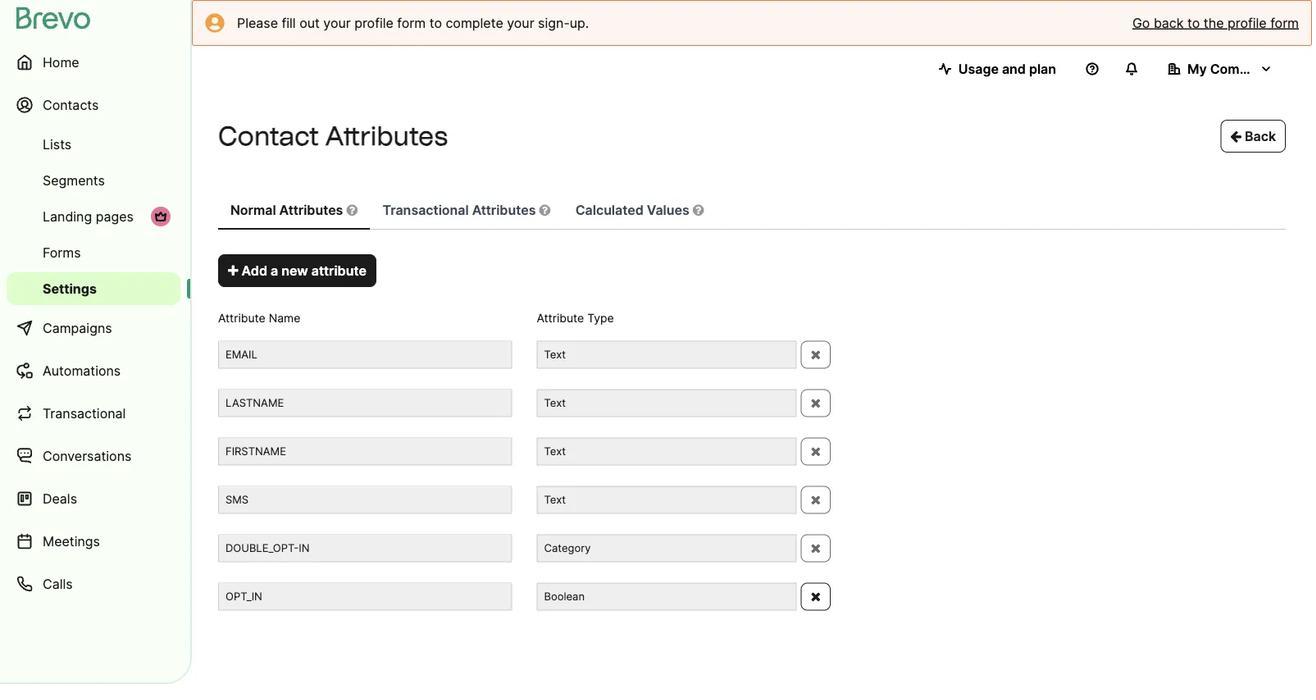Task type: locate. For each thing, give the bounding box(es) containing it.
attributes for contact attributes
[[325, 120, 448, 152]]

add a new attribute
[[238, 263, 367, 279]]

attributes for normal attributes
[[279, 202, 343, 218]]

1 horizontal spatial to
[[1188, 15, 1201, 31]]

2 attribute from the left
[[537, 311, 584, 325]]

1 vertical spatial transactional
[[43, 405, 126, 421]]

None text field
[[218, 389, 512, 417], [537, 389, 797, 417], [218, 438, 512, 466], [537, 438, 797, 466], [218, 486, 512, 514], [537, 486, 797, 514], [537, 534, 797, 562], [537, 583, 797, 611], [218, 389, 512, 417], [537, 389, 797, 417], [218, 438, 512, 466], [537, 438, 797, 466], [218, 486, 512, 514], [537, 486, 797, 514], [537, 534, 797, 562], [537, 583, 797, 611]]

1 horizontal spatial profile
[[1228, 15, 1267, 31]]

transactional down the automations
[[43, 405, 126, 421]]

landing pages
[[43, 208, 134, 224]]

to left the
[[1188, 15, 1201, 31]]

forms link
[[7, 236, 181, 269]]

attribute left type
[[537, 311, 584, 325]]

1 profile from the left
[[355, 15, 394, 31]]

question circle image
[[539, 203, 551, 217], [693, 203, 704, 217]]

1 attribute from the left
[[218, 311, 266, 325]]

contact
[[218, 120, 319, 152]]

None text field
[[218, 341, 512, 369], [537, 341, 797, 369], [218, 534, 512, 562], [218, 583, 512, 611], [218, 341, 512, 369], [537, 341, 797, 369], [218, 534, 512, 562], [218, 583, 512, 611]]

campaigns link
[[7, 309, 181, 348]]

your right the "out"
[[324, 15, 351, 31]]

contacts
[[43, 97, 99, 113]]

deals
[[43, 491, 77, 507]]

question circle image inside calculated values link
[[693, 203, 704, 217]]

plan
[[1030, 61, 1057, 77]]

0 horizontal spatial attribute
[[218, 311, 266, 325]]

profile for the
[[1228, 15, 1267, 31]]

2 times image from the top
[[811, 397, 821, 410]]

0 horizontal spatial transactional
[[43, 405, 126, 421]]

back
[[1242, 128, 1277, 144]]

profile right the
[[1228, 15, 1267, 31]]

conversations link
[[7, 437, 181, 476]]

transactional for transactional attributes
[[383, 202, 469, 218]]

segments
[[43, 172, 105, 188]]

1 question circle image from the left
[[539, 203, 551, 217]]

profile
[[355, 15, 394, 31], [1228, 15, 1267, 31]]

please
[[237, 15, 278, 31]]

0 horizontal spatial profile
[[355, 15, 394, 31]]

attribute name
[[218, 311, 301, 325]]

contact attributes
[[218, 120, 448, 152]]

4 times image from the top
[[811, 493, 821, 507]]

0 vertical spatial transactional
[[383, 202, 469, 218]]

complete
[[446, 15, 504, 31]]

campaigns
[[43, 320, 112, 336]]

0 horizontal spatial form
[[397, 15, 426, 31]]

1 horizontal spatial form
[[1271, 15, 1300, 31]]

1 horizontal spatial your
[[507, 15, 535, 31]]

times image
[[811, 348, 821, 361], [811, 397, 821, 410], [811, 445, 821, 458], [811, 493, 821, 507], [811, 590, 821, 603]]

question circle image inside transactional attributes link
[[539, 203, 551, 217]]

times image
[[811, 542, 821, 555]]

attribute
[[218, 311, 266, 325], [537, 311, 584, 325]]

to
[[430, 15, 442, 31], [1188, 15, 1201, 31]]

form left complete
[[397, 15, 426, 31]]

settings
[[43, 281, 97, 297]]

form up company
[[1271, 15, 1300, 31]]

go back to the profile form link
[[1133, 13, 1300, 33]]

contacts link
[[7, 85, 181, 125]]

to left complete
[[430, 15, 442, 31]]

my company button
[[1155, 53, 1287, 85]]

2 form from the left
[[1271, 15, 1300, 31]]

calculated values
[[576, 202, 693, 218]]

attributes inside normal attributes link
[[279, 202, 343, 218]]

1 times image from the top
[[811, 348, 821, 361]]

1 horizontal spatial attribute
[[537, 311, 584, 325]]

profile for your
[[355, 15, 394, 31]]

3 times image from the top
[[811, 445, 821, 458]]

type
[[588, 311, 614, 325]]

question circle image left calculated
[[539, 203, 551, 217]]

usage
[[959, 61, 999, 77]]

0 horizontal spatial your
[[324, 15, 351, 31]]

question circle image right values
[[693, 203, 704, 217]]

conversations
[[43, 448, 132, 464]]

form
[[397, 15, 426, 31], [1271, 15, 1300, 31]]

my
[[1188, 61, 1208, 77]]

up.
[[570, 15, 589, 31]]

deals link
[[7, 479, 181, 519]]

your
[[324, 15, 351, 31], [507, 15, 535, 31]]

attribute left name
[[218, 311, 266, 325]]

a
[[271, 263, 278, 279]]

and
[[1003, 61, 1026, 77]]

settings link
[[7, 272, 181, 305]]

attributes inside transactional attributes link
[[472, 202, 536, 218]]

forms
[[43, 245, 81, 261]]

1 horizontal spatial question circle image
[[693, 203, 704, 217]]

1 form from the left
[[397, 15, 426, 31]]

2 question circle image from the left
[[693, 203, 704, 217]]

plus image
[[228, 264, 238, 277]]

attributes
[[325, 120, 448, 152], [279, 202, 343, 218], [472, 202, 536, 218]]

transactional
[[383, 202, 469, 218], [43, 405, 126, 421]]

profile inside go back to the profile form link
[[1228, 15, 1267, 31]]

0 horizontal spatial question circle image
[[539, 203, 551, 217]]

your left sign-
[[507, 15, 535, 31]]

lists
[[43, 136, 72, 152]]

1 horizontal spatial transactional
[[383, 202, 469, 218]]

the
[[1204, 15, 1225, 31]]

transactional right question circle image
[[383, 202, 469, 218]]

0 horizontal spatial to
[[430, 15, 442, 31]]

profile right the "out"
[[355, 15, 394, 31]]

add
[[242, 263, 268, 279]]

2 profile from the left
[[1228, 15, 1267, 31]]



Task type: describe. For each thing, give the bounding box(es) containing it.
pages
[[96, 208, 134, 224]]

automations
[[43, 363, 121, 379]]

meetings
[[43, 533, 100, 549]]

lists link
[[7, 128, 181, 161]]

meetings link
[[7, 522, 181, 561]]

2 your from the left
[[507, 15, 535, 31]]

my company
[[1188, 61, 1271, 77]]

attribute
[[312, 263, 367, 279]]

sign-
[[538, 15, 570, 31]]

calculated
[[576, 202, 644, 218]]

please fill out your profile form to complete your sign-up.
[[237, 15, 589, 31]]

question circle image for transactional attributes
[[539, 203, 551, 217]]

back
[[1154, 15, 1184, 31]]

calculated values link
[[563, 192, 717, 230]]

form for your
[[397, 15, 426, 31]]

landing pages link
[[7, 200, 181, 233]]

new
[[282, 263, 308, 279]]

2 to from the left
[[1188, 15, 1201, 31]]

usage and plan button
[[926, 53, 1070, 85]]

back link
[[1221, 120, 1287, 153]]

normal
[[231, 202, 276, 218]]

5 times image from the top
[[811, 590, 821, 603]]

1 to from the left
[[430, 15, 442, 31]]

transactional attributes
[[383, 202, 539, 218]]

transactional for transactional
[[43, 405, 126, 421]]

question circle image for calculated values
[[693, 203, 704, 217]]

automations link
[[7, 351, 181, 391]]

1 your from the left
[[324, 15, 351, 31]]

attributes for transactional attributes
[[472, 202, 536, 218]]

attribute for attribute name
[[218, 311, 266, 325]]

company
[[1211, 61, 1271, 77]]

add a new attribute link
[[218, 254, 377, 287]]

usage and plan
[[959, 61, 1057, 77]]

values
[[647, 202, 690, 218]]

go
[[1133, 15, 1151, 31]]

segments link
[[7, 164, 181, 197]]

home link
[[7, 43, 181, 82]]

fill
[[282, 15, 296, 31]]

transactional attributes link
[[371, 192, 563, 230]]

attribute type
[[537, 311, 614, 325]]

left___rvooi image
[[154, 210, 167, 223]]

out
[[300, 15, 320, 31]]

form for the
[[1271, 15, 1300, 31]]

calls
[[43, 576, 73, 592]]

arrow left image
[[1231, 130, 1242, 143]]

transactional link
[[7, 394, 181, 433]]

question circle image
[[347, 203, 358, 217]]

attribute for attribute type
[[537, 311, 584, 325]]

name
[[269, 311, 301, 325]]

home
[[43, 54, 79, 70]]

normal attributes
[[231, 202, 347, 218]]

go back to the profile form
[[1133, 15, 1300, 31]]

normal attributes link
[[218, 192, 370, 230]]

landing
[[43, 208, 92, 224]]

calls link
[[7, 565, 181, 604]]



Task type: vqa. For each thing, say whether or not it's contained in the screenshot.
Contact at the left top of the page
yes



